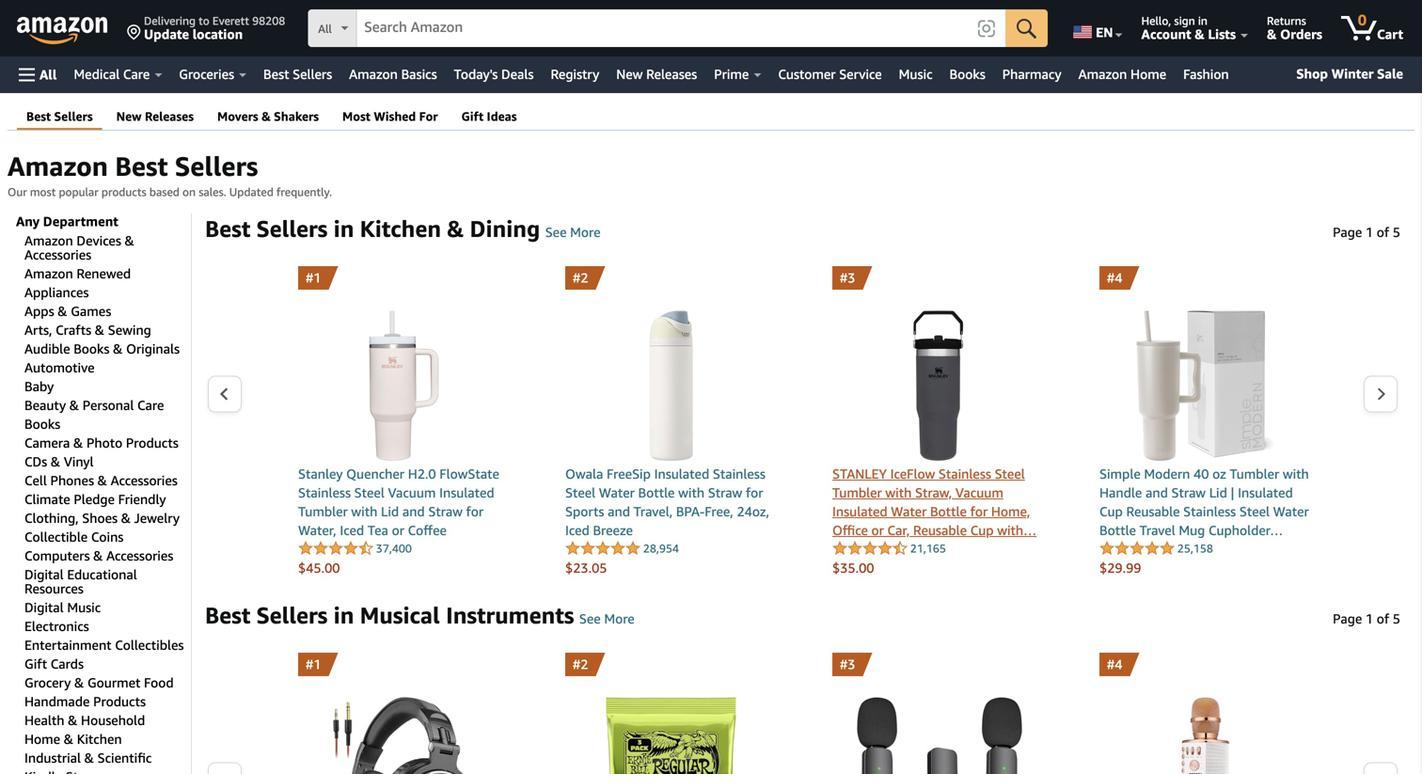 Task type: locate. For each thing, give the bounding box(es) containing it.
2 page 1 of 5 from the top
[[1333, 611, 1401, 627]]

0 vertical spatial new releases
[[617, 66, 697, 82]]

1 vertical spatial #2
[[573, 657, 589, 672]]

modern
[[1145, 466, 1191, 482]]

previous image for best sellers in kitchen & dining
[[219, 387, 230, 401]]

next image for dining
[[1377, 387, 1387, 401]]

straw down 40
[[1172, 485, 1206, 501]]

frequently.
[[277, 185, 332, 199]]

1 or from the left
[[392, 523, 405, 538]]

1 vertical spatial gift
[[24, 656, 47, 672]]

releases
[[647, 66, 697, 82], [145, 109, 194, 124]]

water
[[599, 485, 635, 501], [891, 504, 927, 519], [1274, 504, 1310, 519]]

books link left pharmacy
[[942, 61, 994, 88]]

today's deals link
[[446, 61, 542, 88]]

and inside stanley quencher h2.0 flowstate stainless steel vacuum insulated tumbler with lid and straw for water, iced tea or coffee
[[403, 504, 425, 519]]

cup down handle
[[1100, 504, 1123, 519]]

see
[[545, 224, 567, 240], [580, 611, 601, 627]]

5 for see
[[1393, 611, 1401, 627]]

group containing amazon devices & accessories
[[24, 229, 191, 774]]

more inside best sellers in musical instruments see more
[[604, 611, 635, 627]]

books link down beauty
[[24, 416, 60, 432]]

1 iced from the left
[[340, 523, 364, 538]]

care inside medical care link
[[123, 66, 150, 82]]

insulated up office
[[833, 504, 888, 519]]

steel down quencher
[[354, 485, 385, 501]]

0 horizontal spatial releases
[[145, 109, 194, 124]]

All search field
[[308, 9, 1048, 49]]

0 horizontal spatial best sellers
[[26, 109, 93, 124]]

sales.
[[199, 185, 226, 199]]

1 horizontal spatial see
[[580, 611, 601, 627]]

1 next image from the top
[[1377, 387, 1387, 401]]

#4 for dining
[[1108, 270, 1123, 286]]

all
[[318, 22, 332, 35], [40, 67, 57, 82]]

shop winter sale
[[1297, 66, 1404, 81]]

baby
[[24, 379, 54, 394]]

tumbler up water, on the left bottom
[[298, 504, 348, 519]]

new inside navigation "navigation"
[[617, 66, 643, 82]]

more down $23.05
[[604, 611, 635, 627]]

see inside best sellers in kitchen & dining see more
[[545, 224, 567, 240]]

navigation navigation
[[0, 0, 1423, 93]]

home down health
[[24, 732, 60, 747]]

shop
[[1297, 66, 1329, 81]]

stanley quencher h2.0 flowstate stainless steel vacuum insulated tumbler with lid and straw for water, iced tea or coffee image
[[298, 311, 510, 461]]

tumbler down stanley
[[833, 485, 882, 501]]

1 horizontal spatial tumbler
[[833, 485, 882, 501]]

cds & vinyl link
[[24, 454, 94, 470]]

1 vertical spatial home
[[24, 732, 60, 747]]

0 vertical spatial previous image
[[219, 387, 230, 401]]

25,158
[[1178, 542, 1214, 555]]

2 horizontal spatial bottle
[[1100, 523, 1137, 538]]

0 horizontal spatial books
[[24, 416, 60, 432]]

0 vertical spatial 1
[[1366, 224, 1374, 240]]

2 #2 from the top
[[573, 657, 589, 672]]

accessories up 'amazon renewed' "link" in the top of the page
[[24, 247, 91, 263]]

0 vertical spatial more
[[570, 224, 601, 240]]

1 horizontal spatial or
[[872, 523, 884, 538]]

books down beauty
[[24, 416, 60, 432]]

releases inside navigation "navigation"
[[647, 66, 697, 82]]

educational
[[67, 567, 137, 582]]

straw inside stanley quencher h2.0 flowstate stainless steel vacuum insulated tumbler with lid and straw for water, iced tea or coffee
[[428, 504, 463, 519]]

care right personal
[[137, 398, 164, 413]]

vacuum inside stanley iceflow stainless steel tumbler with straw, vacuum insulated water bottle for home, office or car, reusable cup with…
[[956, 485, 1004, 501]]

new releases down medical care link
[[116, 109, 194, 124]]

returns & orders
[[1268, 14, 1323, 42]]

simple modern 40 oz tumbler with handle and straw lid | insulated cup reusable stainless steel water bottle travel mug cuphol image
[[1100, 311, 1312, 461]]

and inside owala freesip insulated stainless steel water bottle with straw for sports and travel, bpa-free, 24oz, iced breeze
[[608, 504, 630, 519]]

stainless inside owala freesip insulated stainless steel water bottle with straw for sports and travel, bpa-free, 24oz, iced breeze
[[713, 466, 766, 482]]

reusable up travel
[[1127, 504, 1181, 519]]

1 5 from the top
[[1393, 224, 1401, 240]]

1 vertical spatial #4
[[1108, 657, 1123, 672]]

0 horizontal spatial more
[[570, 224, 601, 240]]

0 vertical spatial reusable
[[1127, 504, 1181, 519]]

iced inside stanley quencher h2.0 flowstate stainless steel vacuum insulated tumbler with lid and straw for water, iced tea or coffee
[[340, 523, 364, 538]]

books right music link
[[950, 66, 986, 82]]

office
[[833, 523, 868, 538]]

and up breeze
[[608, 504, 630, 519]]

0 vertical spatial tumbler
[[1230, 466, 1280, 482]]

1 horizontal spatial books
[[74, 341, 110, 357]]

0 vertical spatial best sellers link
[[255, 61, 341, 88]]

en link
[[1063, 5, 1132, 52]]

lid inside simple modern 40 oz tumbler with handle and straw lid | insulated cup reusable stainless steel water bottle travel mug cupholder…
[[1210, 485, 1228, 501]]

#2 for best sellers in kitchen & dining
[[573, 270, 589, 286]]

bottle inside stanley iceflow stainless steel tumbler with straw, vacuum insulated water bottle for home, office or car, reusable cup with…
[[931, 504, 967, 519]]

steel up cupholder…
[[1240, 504, 1270, 519]]

stainless up mug
[[1184, 504, 1237, 519]]

page 1 of 5 for see
[[1333, 611, 1401, 627]]

prime
[[714, 66, 749, 82]]

fashion link
[[1175, 61, 1238, 88]]

best inside navigation "navigation"
[[264, 66, 289, 82]]

books link inside navigation "navigation"
[[942, 61, 994, 88]]

1 vertical spatial products
[[93, 694, 146, 710]]

#1 for musical
[[306, 657, 321, 672]]

2 of from the top
[[1377, 611, 1390, 627]]

see more link right dining
[[545, 224, 601, 240]]

2 iced from the left
[[566, 523, 590, 538]]

tumbler
[[1230, 466, 1280, 482], [833, 485, 882, 501], [298, 504, 348, 519]]

gift
[[462, 109, 484, 124], [24, 656, 47, 672]]

sellers up shakers
[[293, 66, 332, 82]]

2 horizontal spatial tumbler
[[1230, 466, 1280, 482]]

best sellers link
[[255, 61, 341, 88], [26, 109, 93, 124]]

1 page 1 of 5 from the top
[[1333, 224, 1401, 240]]

& down friendly
[[121, 510, 131, 526]]

ernie ball regular slinky nickel wound electric guitar strings 3 pack - 10-46 gauge image
[[566, 697, 777, 774]]

renewed
[[77, 266, 131, 281]]

1 vertical spatial in
[[334, 215, 354, 242]]

$23.05 link
[[566, 559, 777, 578]]

1 horizontal spatial and
[[608, 504, 630, 519]]

0 vertical spatial #2
[[573, 270, 589, 286]]

more right dining
[[570, 224, 601, 240]]

1 vertical spatial #1
[[306, 657, 321, 672]]

in for best sellers in musical instruments
[[334, 602, 354, 629]]

0 horizontal spatial books link
[[24, 416, 60, 432]]

reusable inside stanley iceflow stainless steel tumbler with straw, vacuum insulated water bottle for home, office or car, reusable cup with…
[[914, 523, 967, 538]]

for inside stanley iceflow stainless steel tumbler with straw, vacuum insulated water bottle for home, office or car, reusable cup with…
[[971, 504, 988, 519]]

2 next image from the top
[[1377, 774, 1387, 774]]

1 vacuum from the left
[[388, 485, 436, 501]]

gift up grocery
[[24, 656, 47, 672]]

best sellers for the leftmost best sellers link
[[26, 109, 93, 124]]

2 1 from the top
[[1366, 611, 1374, 627]]

None submit
[[1006, 9, 1048, 47]]

amazon up most
[[8, 151, 108, 182]]

and
[[1146, 485, 1169, 501], [403, 504, 425, 519], [608, 504, 630, 519]]

0 vertical spatial music
[[899, 66, 933, 82]]

1 horizontal spatial more
[[604, 611, 635, 627]]

0 vertical spatial see more link
[[545, 224, 601, 240]]

1 horizontal spatial best sellers
[[264, 66, 332, 82]]

& right beauty
[[69, 398, 79, 413]]

1 of from the top
[[1377, 224, 1390, 240]]

sellers inside amazon best sellers our most popular products based on sales.  updated frequently.
[[175, 151, 258, 182]]

tree containing any department
[[16, 214, 192, 774]]

stainless inside simple modern 40 oz tumbler with handle and straw lid | insulated cup reusable stainless steel water bottle travel mug cupholder…
[[1184, 504, 1237, 519]]

1 vertical spatial new
[[116, 109, 142, 124]]

1 horizontal spatial cup
[[1100, 504, 1123, 519]]

1 list from the top
[[243, 266, 1364, 578]]

tumbler up |
[[1230, 466, 1280, 482]]

with inside owala freesip insulated stainless steel water bottle with straw for sports and travel, bpa-free, 24oz, iced breeze
[[679, 485, 705, 501]]

bottle down straw,
[[931, 504, 967, 519]]

digital down computers on the bottom left
[[24, 567, 64, 582]]

for up 24oz, on the bottom
[[746, 485, 764, 501]]

stanley quencher h2.0 flowstate stainless steel vacuum insulated tumbler with lid and straw for water, iced tea or coffee
[[298, 466, 500, 538]]

insulated
[[655, 466, 710, 482], [440, 485, 495, 501], [1238, 485, 1294, 501], [833, 504, 888, 519]]

simple modern 40 oz tumbler with handle and straw lid | insulated cup reusable stainless steel water bottle travel mug cupholder… link
[[1100, 465, 1312, 540]]

0 vertical spatial next image
[[1377, 387, 1387, 401]]

0 vertical spatial new releases link
[[608, 61, 706, 88]]

tumbler inside simple modern 40 oz tumbler with handle and straw lid | insulated cup reusable stainless steel water bottle travel mug cupholder…
[[1230, 466, 1280, 482]]

1 horizontal spatial music
[[899, 66, 933, 82]]

delivering to everett 98208 update location
[[144, 14, 285, 42]]

cell phones & accessories link
[[24, 473, 178, 488]]

bottle up travel,
[[638, 485, 675, 501]]

new right registry
[[617, 66, 643, 82]]

1 vertical spatial reusable
[[914, 523, 967, 538]]

and up coffee
[[403, 504, 425, 519]]

insulated inside simple modern 40 oz tumbler with handle and straw lid | insulated cup reusable stainless steel water bottle travel mug cupholder…
[[1238, 485, 1294, 501]]

products right photo
[[126, 435, 179, 451]]

0 vertical spatial digital
[[24, 567, 64, 582]]

amazon down en
[[1079, 66, 1128, 82]]

reusable
[[1127, 504, 1181, 519], [914, 523, 967, 538]]

all right 98208
[[318, 22, 332, 35]]

with up bpa-
[[679, 485, 705, 501]]

0 horizontal spatial cup
[[971, 523, 994, 538]]

1 vertical spatial bottle
[[931, 504, 967, 519]]

1 vertical spatial see
[[580, 611, 601, 627]]

bottle up the "$29.99"
[[1100, 523, 1137, 538]]

straw up coffee
[[428, 504, 463, 519]]

all inside button
[[40, 67, 57, 82]]

1 vertical spatial #3
[[840, 657, 856, 672]]

Search Amazon text field
[[357, 10, 968, 46]]

0 vertical spatial care
[[123, 66, 150, 82]]

iced down sports
[[566, 523, 590, 538]]

all down amazon image
[[40, 67, 57, 82]]

stanley iceflow stainless steel tumbler with straw, vacuum insulated water bottle for home, office or car, reusable cup with… link
[[833, 465, 1045, 540]]

0 vertical spatial home
[[1131, 66, 1167, 82]]

0 vertical spatial new
[[617, 66, 643, 82]]

quencher
[[346, 466, 405, 482]]

gift ideas link
[[462, 109, 517, 124]]

0 vertical spatial #4
[[1108, 270, 1123, 286]]

steel inside simple modern 40 oz tumbler with handle and straw lid | insulated cup reusable stainless steel water bottle travel mug cupholder…
[[1240, 504, 1270, 519]]

more
[[570, 224, 601, 240], [604, 611, 635, 627]]

2 list from the top
[[243, 653, 1364, 774]]

straw up the "free," on the bottom
[[708, 485, 743, 501]]

& down the appliances
[[58, 303, 67, 319]]

best sellers link down all button
[[26, 109, 93, 124]]

best sellers for topmost best sellers link
[[264, 66, 332, 82]]

music
[[899, 66, 933, 82], [67, 600, 101, 615]]

flowstate
[[440, 466, 500, 482]]

with down iceflow at the right bottom of the page
[[886, 485, 912, 501]]

best sellers inside best sellers link
[[264, 66, 332, 82]]

stanley
[[833, 466, 887, 482]]

straw inside owala freesip insulated stainless steel water bottle with straw for sports and travel, bpa-free, 24oz, iced breeze
[[708, 485, 743, 501]]

new releases link down medical care link
[[116, 109, 194, 124]]

1 for see
[[1366, 611, 1374, 627]]

automotive link
[[24, 360, 95, 375]]

devices
[[77, 233, 121, 248]]

home down account in the right of the page
[[1131, 66, 1167, 82]]

1 horizontal spatial iced
[[566, 523, 590, 538]]

2 page from the top
[[1333, 611, 1363, 627]]

water down freesip
[[599, 485, 635, 501]]

2 #4 from the top
[[1108, 657, 1123, 672]]

2 previous image from the top
[[219, 774, 230, 774]]

2 vacuum from the left
[[956, 485, 1004, 501]]

1 vertical spatial releases
[[145, 109, 194, 124]]

insulated right |
[[1238, 485, 1294, 501]]

sellers down "$45.00"
[[256, 602, 328, 629]]

see down $23.05
[[580, 611, 601, 627]]

stainless inside stanley iceflow stainless steel tumbler with straw, vacuum insulated water bottle for home, office or car, reusable cup with…
[[939, 466, 992, 482]]

music down digital educational resources link
[[67, 600, 101, 615]]

0 vertical spatial cup
[[1100, 504, 1123, 519]]

handle
[[1100, 485, 1143, 501]]

1 vertical spatial previous image
[[219, 774, 230, 774]]

& left 'orders'
[[1268, 26, 1277, 42]]

vacuum down h2.0
[[388, 485, 436, 501]]

1 vertical spatial new releases link
[[116, 109, 194, 124]]

steel inside owala freesip insulated stainless steel water bottle with straw for sports and travel, bpa-free, 24oz, iced breeze
[[566, 485, 596, 501]]

0 vertical spatial lid
[[1210, 485, 1228, 501]]

1 horizontal spatial vacuum
[[956, 485, 1004, 501]]

0 horizontal spatial for
[[466, 504, 484, 519]]

lid left |
[[1210, 485, 1228, 501]]

0 vertical spatial of
[[1377, 224, 1390, 240]]

1 vertical spatial new releases
[[116, 109, 194, 124]]

1 horizontal spatial home
[[1131, 66, 1167, 82]]

1 vertical spatial next image
[[1377, 774, 1387, 774]]

maybesta professional wireless lavalier lapel microphone for iphone, ipad - cordless omnidirectional condenser recording mic image
[[833, 697, 1045, 774]]

scientific
[[97, 750, 152, 766]]

wished
[[374, 109, 416, 124]]

or up 37,400
[[392, 523, 405, 538]]

lid
[[1210, 485, 1228, 501], [381, 504, 399, 519]]

1 #1 from the top
[[306, 270, 321, 286]]

dining
[[470, 215, 540, 242]]

|
[[1231, 485, 1235, 501]]

tumbler inside stanley iceflow stainless steel tumbler with straw, vacuum insulated water bottle for home, office or car, reusable cup with…
[[833, 485, 882, 501]]

most
[[30, 185, 56, 199]]

best sellers link up shakers
[[255, 61, 341, 88]]

& up climate pledge friendly link
[[98, 473, 107, 488]]

1 #2 from the top
[[573, 270, 589, 286]]

list for dining
[[243, 266, 1364, 578]]

1 vertical spatial best sellers link
[[26, 109, 93, 124]]

$45.00 link
[[298, 559, 510, 578]]

2 #1 from the top
[[306, 657, 321, 672]]

0 vertical spatial list
[[243, 266, 1364, 578]]

music inside amazon devices & accessories amazon renewed appliances apps & games arts, crafts & sewing audible books & originals automotive baby beauty & personal care books camera & photo products cds & vinyl cell phones & accessories climate pledge friendly clothing, shoes & jewelry collectible coins computers & accessories digital educational resources digital music electronics entertainment collectibles gift cards grocery & gourmet food handmade products health & household home & kitchen industrial & scientific
[[67, 600, 101, 615]]

& inside returns & orders
[[1268, 26, 1277, 42]]

home inside navigation "navigation"
[[1131, 66, 1167, 82]]

in for best sellers in kitchen & dining
[[334, 215, 354, 242]]

gift ideas
[[462, 109, 517, 124]]

accessories down coins
[[106, 548, 173, 564]]

new down medical care link
[[116, 109, 142, 124]]

tree
[[16, 214, 192, 774]]

today's deals
[[454, 66, 534, 82]]

& right the devices
[[125, 233, 134, 248]]

amazon down any department
[[24, 233, 73, 248]]

best sellers down all button
[[26, 109, 93, 124]]

amazon inside amazon best sellers our most popular products based on sales.  updated frequently.
[[8, 151, 108, 182]]

amazon best sellers our most popular products based on sales.  updated frequently.
[[8, 151, 332, 199]]

iced inside owala freesip insulated stainless steel water bottle with straw for sports and travel, bpa-free, 24oz, iced breeze
[[566, 523, 590, 538]]

sellers inside navigation "navigation"
[[293, 66, 332, 82]]

& left lists
[[1195, 26, 1205, 42]]

0 vertical spatial best sellers
[[264, 66, 332, 82]]

new releases link
[[608, 61, 706, 88], [116, 109, 194, 124]]

see more link down $23.05
[[580, 611, 635, 627]]

1 #4 from the top
[[1108, 270, 1123, 286]]

1 #3 from the top
[[840, 270, 856, 286]]

amazon basics
[[349, 66, 437, 82]]

24oz,
[[737, 504, 770, 519]]

1 1 from the top
[[1366, 224, 1374, 240]]

for left home,
[[971, 504, 988, 519]]

1 vertical spatial lid
[[381, 504, 399, 519]]

group
[[24, 229, 191, 774]]

0 vertical spatial bottle
[[638, 485, 675, 501]]

1 horizontal spatial new
[[617, 66, 643, 82]]

for down flowstate
[[466, 504, 484, 519]]

new releases link down search amazon text box
[[608, 61, 706, 88]]

0 horizontal spatial iced
[[340, 523, 364, 538]]

cupholder…
[[1209, 523, 1284, 538]]

gourmet
[[87, 675, 141, 691]]

with
[[1283, 466, 1310, 482], [679, 485, 705, 501], [886, 485, 912, 501], [351, 504, 378, 519]]

gift left ideas
[[462, 109, 484, 124]]

1 vertical spatial care
[[137, 398, 164, 413]]

0 horizontal spatial kitchen
[[77, 732, 122, 747]]

home & kitchen link
[[24, 732, 122, 747]]

water up cupholder…
[[1274, 504, 1310, 519]]

with inside stanley iceflow stainless steel tumbler with straw, vacuum insulated water bottle for home, office or car, reusable cup with…
[[886, 485, 912, 501]]

1 horizontal spatial reusable
[[1127, 504, 1181, 519]]

1 horizontal spatial releases
[[647, 66, 697, 82]]

1 horizontal spatial bottle
[[931, 504, 967, 519]]

1 previous image from the top
[[219, 387, 230, 401]]

0 horizontal spatial bottle
[[638, 485, 675, 501]]

care inside amazon devices & accessories amazon renewed appliances apps & games arts, crafts & sewing audible books & originals automotive baby beauty & personal care books camera & photo products cds & vinyl cell phones & accessories climate pledge friendly clothing, shoes & jewelry collectible coins computers & accessories digital educational resources digital music electronics entertainment collectibles gift cards grocery & gourmet food handmade products health & household home & kitchen industrial & scientific
[[137, 398, 164, 413]]

digital down 'resources'
[[24, 600, 64, 615]]

most
[[343, 109, 371, 124]]

with up tea
[[351, 504, 378, 519]]

water up car,
[[891, 504, 927, 519]]

sellers down medical
[[54, 109, 93, 124]]

amazon for home
[[1079, 66, 1128, 82]]

37,400 link
[[298, 540, 412, 558]]

best sellers up shakers
[[264, 66, 332, 82]]

1 vertical spatial digital
[[24, 600, 64, 615]]

musical
[[360, 602, 440, 629]]

with inside simple modern 40 oz tumbler with handle and straw lid | insulated cup reusable stainless steel water bottle travel mug cupholder…
[[1283, 466, 1310, 482]]

amazon up most wished for
[[349, 66, 398, 82]]

0 horizontal spatial new
[[116, 109, 142, 124]]

1 vertical spatial see more link
[[580, 611, 635, 627]]

stainless down the stanley
[[298, 485, 351, 501]]

of
[[1377, 224, 1390, 240], [1377, 611, 1390, 627]]

1 vertical spatial all
[[40, 67, 57, 82]]

1 vertical spatial books
[[74, 341, 110, 357]]

today's
[[454, 66, 498, 82]]

& up the home & kitchen link
[[68, 713, 78, 728]]

new releases down search amazon text box
[[617, 66, 697, 82]]

2 horizontal spatial books
[[950, 66, 986, 82]]

1 horizontal spatial lid
[[1210, 485, 1228, 501]]

books down the arts, crafts & sewing link
[[74, 341, 110, 357]]

straw inside simple modern 40 oz tumbler with handle and straw lid | insulated cup reusable stainless steel water bottle travel mug cupholder…
[[1172, 485, 1206, 501]]

pharmacy
[[1003, 66, 1062, 82]]

previous image
[[219, 387, 230, 401], [219, 774, 230, 774]]

products
[[126, 435, 179, 451], [93, 694, 146, 710]]

insulated down flowstate
[[440, 485, 495, 501]]

1 page from the top
[[1333, 224, 1363, 240]]

insulated up bpa-
[[655, 466, 710, 482]]

1 vertical spatial page
[[1333, 611, 1363, 627]]

1 horizontal spatial gift
[[462, 109, 484, 124]]

amazon for best
[[8, 151, 108, 182]]

2 5 from the top
[[1393, 611, 1401, 627]]

iceflow
[[891, 466, 936, 482]]

delivering
[[144, 14, 196, 27]]

0 vertical spatial page 1 of 5
[[1333, 224, 1401, 240]]

new releases inside navigation "navigation"
[[617, 66, 697, 82]]

2 #3 from the top
[[840, 657, 856, 672]]

of for see
[[1377, 611, 1390, 627]]

tree item
[[24, 766, 191, 774]]

1 horizontal spatial straw
[[708, 485, 743, 501]]

& up industrial
[[64, 732, 73, 747]]

and down modern
[[1146, 485, 1169, 501]]

1 vertical spatial kitchen
[[77, 732, 122, 747]]

0 vertical spatial #3
[[840, 270, 856, 286]]

sign
[[1175, 14, 1196, 27]]

1 horizontal spatial water
[[891, 504, 927, 519]]

0 horizontal spatial and
[[403, 504, 425, 519]]

$23.05
[[566, 560, 607, 576]]

1 vertical spatial best sellers
[[26, 109, 93, 124]]

or left car,
[[872, 523, 884, 538]]

accessories up friendly
[[111, 473, 178, 488]]

steel inside stanley quencher h2.0 flowstate stainless steel vacuum insulated tumbler with lid and straw for water, iced tea or coffee
[[354, 485, 385, 501]]

releases down all 'search field'
[[647, 66, 697, 82]]

1
[[1366, 224, 1374, 240], [1366, 611, 1374, 627]]

1 vertical spatial accessories
[[111, 473, 178, 488]]

care right medical
[[123, 66, 150, 82]]

industrial
[[24, 750, 81, 766]]

next image
[[1377, 387, 1387, 401], [1377, 774, 1387, 774]]

2 vertical spatial in
[[334, 602, 354, 629]]

stainless up 24oz, on the bottom
[[713, 466, 766, 482]]

0 vertical spatial all
[[318, 22, 332, 35]]

0 horizontal spatial see
[[545, 224, 567, 240]]

2 horizontal spatial for
[[971, 504, 988, 519]]

1 vertical spatial more
[[604, 611, 635, 627]]

page for dining
[[1333, 224, 1363, 240]]

next image for see
[[1377, 774, 1387, 774]]

new releases
[[617, 66, 697, 82], [116, 109, 194, 124]]

books inside navigation "navigation"
[[950, 66, 986, 82]]

sellers down frequently.
[[256, 215, 328, 242]]

0 vertical spatial #1
[[306, 270, 321, 286]]

previous image for best sellers in musical instruments
[[219, 774, 230, 774]]

steel up home,
[[995, 466, 1025, 482]]

2 or from the left
[[872, 523, 884, 538]]

products down gourmet
[[93, 694, 146, 710]]

list
[[243, 266, 1364, 578], [243, 653, 1364, 774]]



Task type: describe. For each thing, give the bounding box(es) containing it.
and inside simple modern 40 oz tumbler with handle and straw lid | insulated cup reusable stainless steel water bottle travel mug cupholder…
[[1146, 485, 1169, 501]]

arts,
[[24, 322, 52, 338]]

1 vertical spatial books link
[[24, 416, 60, 432]]

winter
[[1332, 66, 1374, 81]]

cds
[[24, 454, 47, 470]]

food
[[144, 675, 174, 691]]

on
[[183, 185, 196, 199]]

automotive
[[24, 360, 95, 375]]

0 vertical spatial accessories
[[24, 247, 91, 263]]

insulated inside stanley iceflow stainless steel tumbler with straw, vacuum insulated water bottle for home, office or car, reusable cup with…
[[833, 504, 888, 519]]

travel
[[1140, 523, 1176, 538]]

cup inside stanley iceflow stainless steel tumbler with straw, vacuum insulated water bottle for home, office or car, reusable cup with…
[[971, 523, 994, 538]]

simple
[[1100, 466, 1141, 482]]

location
[[193, 26, 243, 42]]

stainless inside stanley quencher h2.0 flowstate stainless steel vacuum insulated tumbler with lid and straw for water, iced tea or coffee
[[298, 485, 351, 501]]

0 horizontal spatial new releases
[[116, 109, 194, 124]]

& left dining
[[447, 215, 464, 242]]

hello,
[[1142, 14, 1172, 27]]

appliances
[[24, 285, 89, 300]]

vinyl
[[64, 454, 94, 470]]

music inside navigation "navigation"
[[899, 66, 933, 82]]

& up educational
[[93, 548, 103, 564]]

tumbler for water
[[833, 485, 882, 501]]

digital music link
[[24, 600, 101, 615]]

home inside amazon devices & accessories amazon renewed appliances apps & games arts, crafts & sewing audible books & originals automotive baby beauty & personal care books camera & photo products cds & vinyl cell phones & accessories climate pledge friendly clothing, shoes & jewelry collectible coins computers & accessories digital educational resources digital music electronics entertainment collectibles gift cards grocery & gourmet food handmade products health & household home & kitchen industrial & scientific
[[24, 732, 60, 747]]

customer service
[[779, 66, 882, 82]]

any department
[[16, 214, 118, 229]]

fashion
[[1184, 66, 1230, 82]]

straw,
[[916, 485, 953, 501]]

amazon image
[[17, 17, 108, 45]]

stanley iceflow stainless steel tumbler with straw, vacuum insulated water bottle for home, office or car, reusable cup with image
[[833, 311, 1045, 461]]

and for stanley quencher h2.0 flowstate stainless steel vacuum insulated tumbler with lid and straw for water, iced tea or coffee
[[403, 504, 425, 519]]

household
[[81, 713, 145, 728]]

& up handmade products "link"
[[74, 675, 84, 691]]

sale
[[1378, 66, 1404, 81]]

handmade
[[24, 694, 90, 710]]

straw for stainless
[[1172, 485, 1206, 501]]

amazon up the appliances
[[24, 266, 73, 281]]

friendly
[[118, 492, 166, 507]]

basics
[[401, 66, 437, 82]]

insulated inside stanley quencher h2.0 flowstate stainless steel vacuum insulated tumbler with lid and straw for water, iced tea or coffee
[[440, 485, 495, 501]]

movers & shakers
[[217, 109, 319, 124]]

deals
[[502, 66, 534, 82]]

appliances link
[[24, 285, 89, 300]]

lid inside stanley quencher h2.0 flowstate stainless steel vacuum insulated tumbler with lid and straw for water, iced tea or coffee
[[381, 504, 399, 519]]

bottle inside simple modern 40 oz tumbler with handle and straw lid | insulated cup reusable stainless steel water bottle travel mug cupholder…
[[1100, 523, 1137, 538]]

owala
[[566, 466, 604, 482]]

2 digital from the top
[[24, 600, 64, 615]]

cup inside simple modern 40 oz tumbler with handle and straw lid | insulated cup reusable stainless steel water bottle travel mug cupholder…
[[1100, 504, 1123, 519]]

to
[[199, 14, 210, 27]]

jewelry
[[134, 510, 180, 526]]

service
[[840, 66, 882, 82]]

with inside stanley quencher h2.0 flowstate stainless steel vacuum insulated tumbler with lid and straw for water, iced tea or coffee
[[351, 504, 378, 519]]

gift inside amazon devices & accessories amazon renewed appliances apps & games arts, crafts & sewing audible books & originals automotive baby beauty & personal care books camera & photo products cds & vinyl cell phones & accessories climate pledge friendly clothing, shoes & jewelry collectible coins computers & accessories digital educational resources digital music electronics entertainment collectibles gift cards grocery & gourmet food handmade products health & household home & kitchen industrial & scientific
[[24, 656, 47, 672]]

0 horizontal spatial best sellers link
[[26, 109, 93, 124]]

free,
[[705, 504, 734, 519]]

movers
[[217, 109, 259, 124]]

list for see
[[243, 653, 1364, 774]]

returns
[[1268, 14, 1307, 27]]

more inside best sellers in kitchen & dining see more
[[570, 224, 601, 240]]

groceries
[[179, 66, 234, 82]]

oneodio wired over ear headphones studio monitor & mixing dj stereo headsets with 50mm neodymium drivers and 1/4 to 3.5mm jac image
[[298, 697, 510, 774]]

prime link
[[706, 61, 770, 88]]

amazon devices & accessories amazon renewed appliances apps & games arts, crafts & sewing audible books & originals automotive baby beauty & personal care books camera & photo products cds & vinyl cell phones & accessories climate pledge friendly clothing, shoes & jewelry collectible coins computers & accessories digital educational resources digital music electronics entertainment collectibles gift cards grocery & gourmet food handmade products health & household home & kitchen industrial & scientific
[[24, 233, 184, 766]]

see more link for dining
[[545, 224, 601, 240]]

of for dining
[[1377, 224, 1390, 240]]

entertainment
[[24, 638, 112, 653]]

our
[[8, 185, 27, 199]]

pharmacy link
[[994, 61, 1071, 88]]

health & household link
[[24, 713, 145, 728]]

1 horizontal spatial kitchen
[[360, 215, 441, 242]]

electronics link
[[24, 619, 89, 634]]

kitchen inside amazon devices & accessories amazon renewed appliances apps & games arts, crafts & sewing audible books & originals automotive baby beauty & personal care books camera & photo products cds & vinyl cell phones & accessories climate pledge friendly clothing, shoes & jewelry collectible coins computers & accessories digital educational resources digital music electronics entertainment collectibles gift cards grocery & gourmet food handmade products health & household home & kitchen industrial & scientific
[[77, 732, 122, 747]]

amazon renewed link
[[24, 266, 131, 281]]

1 for dining
[[1366, 224, 1374, 240]]

tumbler for lid
[[1230, 466, 1280, 482]]

handmade products link
[[24, 694, 146, 710]]

$35.00 link
[[833, 559, 1045, 578]]

& right movers
[[262, 109, 271, 124]]

freesip
[[607, 466, 651, 482]]

& up vinyl
[[73, 435, 83, 451]]

0 vertical spatial products
[[126, 435, 179, 451]]

bpa-
[[676, 504, 705, 519]]

#3 for see
[[840, 657, 856, 672]]

in inside navigation "navigation"
[[1199, 14, 1208, 27]]

amazon home link
[[1071, 61, 1175, 88]]

personal
[[83, 398, 134, 413]]

& up audible books & originals link
[[95, 322, 105, 338]]

tree item inside tree
[[24, 766, 191, 774]]

industrial & scientific link
[[24, 750, 152, 766]]

medical care link
[[65, 61, 171, 88]]

#2 for best sellers in musical instruments
[[573, 657, 589, 672]]

h2.0
[[408, 466, 436, 482]]

vacuum inside stanley quencher h2.0 flowstate stainless steel vacuum insulated tumbler with lid and straw for water, iced tea or coffee
[[388, 485, 436, 501]]

straw for free,
[[708, 485, 743, 501]]

all inside 'search field'
[[318, 22, 332, 35]]

travel,
[[634, 504, 673, 519]]

2 vertical spatial books
[[24, 416, 60, 432]]

bonaok wireless bluetooth karaoke microphone, 3-in-1 portable handheld mic speaker for all smartphones,gifts for girls kids a image
[[1100, 697, 1312, 774]]

movers & shakers link
[[217, 109, 319, 124]]

& right cds at the left
[[51, 454, 60, 470]]

products
[[102, 185, 147, 199]]

audible
[[24, 341, 70, 357]]

phones
[[50, 473, 94, 488]]

water inside simple modern 40 oz tumbler with handle and straw lid | insulated cup reusable stainless steel water bottle travel mug cupholder…
[[1274, 504, 1310, 519]]

tumbler inside stanley quencher h2.0 flowstate stainless steel vacuum insulated tumbler with lid and straw for water, iced tea or coffee
[[298, 504, 348, 519]]

best inside amazon best sellers our most popular products based on sales.  updated frequently.
[[115, 151, 168, 182]]

most wished for
[[343, 109, 438, 124]]

0 horizontal spatial new releases link
[[116, 109, 194, 124]]

water,
[[298, 523, 337, 538]]

stanley
[[298, 466, 343, 482]]

5 for dining
[[1393, 224, 1401, 240]]

page 1 of 5 for dining
[[1333, 224, 1401, 240]]

stanley iceflow stainless steel tumbler with straw, vacuum insulated water bottle for home, office or car, reusable cup with…
[[833, 466, 1037, 538]]

shop winter sale link
[[1290, 62, 1412, 87]]

cell
[[24, 473, 47, 488]]

photo
[[87, 435, 123, 451]]

baby link
[[24, 379, 54, 394]]

see more link for see
[[580, 611, 635, 627]]

$45.00
[[298, 560, 340, 576]]

#1 for kitchen
[[306, 270, 321, 286]]

#4 for see
[[1108, 657, 1123, 672]]

steel inside stanley iceflow stainless steel tumbler with straw, vacuum insulated water bottle for home, office or car, reusable cup with…
[[995, 466, 1025, 482]]

hello, sign in
[[1142, 14, 1208, 27]]

camera & photo products link
[[24, 435, 179, 451]]

1 digital from the top
[[24, 567, 64, 582]]

#3 for dining
[[840, 270, 856, 286]]

water inside owala freesip insulated stainless steel water bottle with straw for sports and travel, bpa-free, 24oz, iced breeze
[[599, 485, 635, 501]]

2 vertical spatial accessories
[[106, 548, 173, 564]]

or inside stanley iceflow stainless steel tumbler with straw, vacuum insulated water bottle for home, office or car, reusable cup with…
[[872, 523, 884, 538]]

water inside stanley iceflow stainless steel tumbler with straw, vacuum insulated water bottle for home, office or car, reusable cup with…
[[891, 504, 927, 519]]

for
[[419, 109, 438, 124]]

see inside best sellers in musical instruments see more
[[580, 611, 601, 627]]

page for see
[[1333, 611, 1363, 627]]

& down sewing
[[113, 341, 123, 357]]

updated
[[229, 185, 274, 199]]

registry
[[551, 66, 600, 82]]

pledge
[[74, 492, 115, 507]]

& down the home & kitchen link
[[84, 750, 94, 766]]

owala freesip insulated stainless steel water bottle with straw for sports and travel, bpa-free, 24oz, iced breeze image
[[566, 311, 777, 461]]

grocery & gourmet food link
[[24, 675, 174, 691]]

and for owala freesip insulated stainless steel water bottle with straw for sports and travel, bpa-free, 24oz, iced breeze
[[608, 504, 630, 519]]

insulated inside owala freesip insulated stainless steel water bottle with straw for sports and travel, bpa-free, 24oz, iced breeze
[[655, 466, 710, 482]]

music link
[[891, 61, 942, 88]]

none submit inside all 'search field'
[[1006, 9, 1048, 47]]

or inside stanley quencher h2.0 flowstate stainless steel vacuum insulated tumbler with lid and straw for water, iced tea or coffee
[[392, 523, 405, 538]]

customer
[[779, 66, 836, 82]]

amazon basics link
[[341, 61, 446, 88]]

clothing, shoes & jewelry link
[[24, 510, 180, 526]]

owala freesip insulated stainless steel water bottle with straw for sports and travel, bpa-free, 24oz, iced breeze
[[566, 466, 770, 538]]

25,158 link
[[1100, 540, 1214, 558]]

instruments
[[446, 602, 574, 629]]

collectible
[[24, 529, 88, 545]]

home,
[[992, 504, 1031, 519]]

best sellers in musical instruments see more
[[205, 602, 635, 629]]

grocery
[[24, 675, 71, 691]]

apps
[[24, 303, 54, 319]]

bottle inside owala freesip insulated stainless steel water bottle with straw for sports and travel, bpa-free, 24oz, iced breeze
[[638, 485, 675, 501]]

amazon for devices
[[24, 233, 73, 248]]

climate pledge friendly link
[[24, 492, 166, 507]]

reusable inside simple modern 40 oz tumbler with handle and straw lid | insulated cup reusable stainless steel water bottle travel mug cupholder…
[[1127, 504, 1181, 519]]

1 horizontal spatial new releases link
[[608, 61, 706, 88]]

for inside stanley quencher h2.0 flowstate stainless steel vacuum insulated tumbler with lid and straw for water, iced tea or coffee
[[466, 504, 484, 519]]

amazon for basics
[[349, 66, 398, 82]]

medical
[[74, 66, 120, 82]]

for inside owala freesip insulated stainless steel water bottle with straw for sports and travel, bpa-free, 24oz, iced breeze
[[746, 485, 764, 501]]

apps & games link
[[24, 303, 111, 319]]

collectibles
[[115, 638, 184, 653]]

medical care
[[74, 66, 150, 82]]



Task type: vqa. For each thing, say whether or not it's contained in the screenshot.


